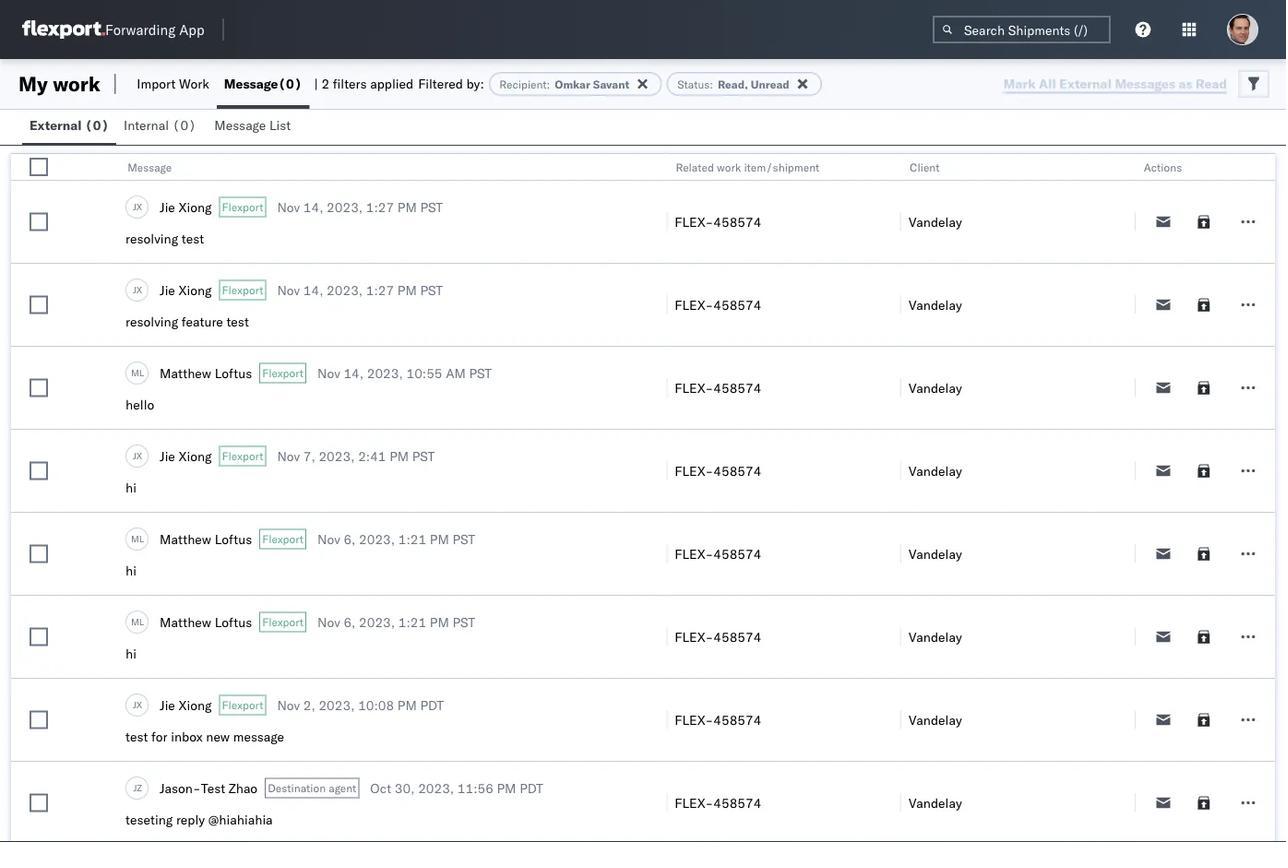 Task type: locate. For each thing, give the bounding box(es) containing it.
import work
[[137, 76, 209, 92]]

1 flex- 458574 from the top
[[675, 214, 762, 230]]

loftus
[[215, 365, 252, 381], [215, 531, 252, 547], [215, 614, 252, 630]]

flexport up 7,
[[262, 366, 304, 380]]

x for test
[[136, 201, 142, 213]]

5 resize handle column header from the left
[[1253, 154, 1276, 843]]

2
[[322, 76, 330, 92]]

x down resolving test
[[136, 284, 142, 296]]

1 l from the top
[[139, 367, 144, 379]]

1 vertical spatial hi
[[126, 563, 137, 579]]

jason-
[[160, 780, 201, 797]]

1 vertical spatial 1:27
[[366, 282, 394, 298]]

1 vertical spatial l
[[139, 533, 144, 545]]

savant
[[593, 77, 630, 91]]

message
[[224, 76, 278, 92], [214, 117, 266, 133], [127, 160, 172, 174]]

pdt
[[420, 697, 444, 713], [520, 780, 544, 797]]

2 vertical spatial m l
[[131, 616, 144, 628]]

1 vertical spatial message
[[214, 117, 266, 133]]

j x up "test for inbox new message"
[[133, 699, 142, 711]]

hello
[[126, 397, 154, 413]]

l
[[139, 367, 144, 379], [139, 533, 144, 545], [139, 616, 144, 628]]

resolving up resolving feature test
[[126, 231, 178, 247]]

reply
[[176, 812, 205, 828]]

nov 6, 2023, 1:21 pm pst up 10:08
[[318, 614, 475, 630]]

2 xiong from the top
[[179, 282, 212, 298]]

message (0)
[[224, 76, 302, 92]]

feature
[[182, 314, 223, 330]]

test
[[182, 231, 204, 247], [227, 314, 249, 330], [126, 729, 148, 745]]

2 vertical spatial hi
[[126, 646, 137, 662]]

1 vertical spatial work
[[717, 160, 741, 174]]

2:41
[[358, 448, 386, 464]]

flexport left 7,
[[222, 449, 263, 463]]

x up resolving test
[[136, 201, 142, 213]]

inbox
[[171, 729, 203, 745]]

2 vertical spatial test
[[126, 729, 148, 745]]

2 matthew loftus from the top
[[160, 531, 252, 547]]

2 flex- from the top
[[675, 297, 714, 313]]

0 vertical spatial 14,
[[303, 199, 323, 215]]

0 vertical spatial message
[[224, 76, 278, 92]]

j for feature
[[133, 284, 136, 296]]

0 vertical spatial 1:21
[[399, 531, 427, 547]]

jie xiong for for
[[160, 697, 212, 713]]

10:08
[[358, 697, 394, 713]]

2 horizontal spatial test
[[227, 314, 249, 330]]

pst
[[420, 199, 443, 215], [420, 282, 443, 298], [469, 365, 492, 381], [412, 448, 435, 464], [453, 531, 475, 547], [453, 614, 475, 630]]

2 m l from the top
[[131, 533, 144, 545]]

3 458574 from the top
[[714, 380, 762, 396]]

1 vertical spatial pdt
[[520, 780, 544, 797]]

2 1:27 from the top
[[366, 282, 394, 298]]

0 horizontal spatial test
[[126, 729, 148, 745]]

test up resolving feature test
[[182, 231, 204, 247]]

1:21
[[399, 531, 427, 547], [399, 614, 427, 630]]

2 l from the top
[[139, 533, 144, 545]]

resolving
[[126, 231, 178, 247], [126, 314, 178, 330]]

2 vertical spatial message
[[127, 160, 172, 174]]

4 resize handle column header from the left
[[1113, 154, 1135, 843]]

x down hello
[[136, 450, 142, 462]]

jie xiong for test
[[160, 199, 212, 215]]

1 flex- from the top
[[675, 214, 714, 230]]

0 vertical spatial m l
[[131, 367, 144, 379]]

internal (0) button
[[116, 109, 207, 145]]

jie xiong
[[160, 199, 212, 215], [160, 282, 212, 298], [160, 448, 212, 464], [160, 697, 212, 713]]

x up "test for inbox new message"
[[136, 699, 142, 711]]

(0) inside button
[[172, 117, 196, 133]]

j x down resolving test
[[133, 284, 142, 296]]

1 vertical spatial matthew
[[160, 531, 211, 547]]

nov 14, 2023, 1:27 pm pst for resolving test
[[277, 199, 443, 215]]

matthew loftus
[[160, 365, 252, 381], [160, 531, 252, 547], [160, 614, 252, 630]]

work right the related
[[717, 160, 741, 174]]

1 vertical spatial loftus
[[215, 531, 252, 547]]

work
[[53, 71, 100, 96], [717, 160, 741, 174]]

pdt right 11:56
[[520, 780, 544, 797]]

2 458574 from the top
[[714, 297, 762, 313]]

test right feature
[[227, 314, 249, 330]]

3 resize handle column header from the left
[[879, 154, 901, 843]]

1 nov 14, 2023, 1:27 pm pst from the top
[[277, 199, 443, 215]]

0 vertical spatial resolving
[[126, 231, 178, 247]]

3 hi from the top
[[126, 646, 137, 662]]

0 horizontal spatial :
[[547, 77, 550, 91]]

0 horizontal spatial pdt
[[420, 697, 444, 713]]

(0) inside button
[[85, 117, 109, 133]]

read,
[[718, 77, 748, 91]]

0 vertical spatial 6,
[[344, 531, 356, 547]]

message list button
[[207, 109, 302, 145]]

pdt for nov 2, 2023, 10:08 pm pdt
[[420, 697, 444, 713]]

oct 30, 2023, 11:56 pm pdt
[[370, 780, 544, 797]]

14, for test
[[303, 282, 323, 298]]

0 vertical spatial matthew
[[160, 365, 211, 381]]

j x down hello
[[133, 450, 142, 462]]

1 horizontal spatial :
[[710, 77, 713, 91]]

1 horizontal spatial pdt
[[520, 780, 544, 797]]

3 x from the top
[[136, 450, 142, 462]]

2 vertical spatial matthew
[[160, 614, 211, 630]]

2 hi from the top
[[126, 563, 137, 579]]

: for status
[[710, 77, 713, 91]]

matthew
[[160, 365, 211, 381], [160, 531, 211, 547], [160, 614, 211, 630]]

0 vertical spatial 1:27
[[366, 199, 394, 215]]

: left the read,
[[710, 77, 713, 91]]

pdt right 10:08
[[420, 697, 444, 713]]

0 vertical spatial hi
[[126, 480, 137, 496]]

1 xiong from the top
[[179, 199, 212, 215]]

2 resize handle column header from the left
[[645, 154, 667, 843]]

new
[[206, 729, 230, 745]]

nov
[[277, 199, 300, 215], [277, 282, 300, 298], [318, 365, 340, 381], [277, 448, 300, 464], [318, 531, 340, 547], [318, 614, 340, 630], [277, 697, 300, 713]]

2 vertical spatial m
[[131, 616, 139, 628]]

4 j x from the top
[[133, 699, 142, 711]]

work for my
[[53, 71, 100, 96]]

4 xiong from the top
[[179, 697, 212, 713]]

1 jie from the top
[[160, 199, 175, 215]]

related work item/shipment
[[676, 160, 820, 174]]

j
[[133, 201, 136, 213], [133, 284, 136, 296], [133, 450, 136, 462], [133, 699, 136, 711], [133, 782, 137, 794]]

test
[[201, 780, 225, 797]]

0 vertical spatial m
[[131, 367, 139, 379]]

work up external (0)
[[53, 71, 100, 96]]

flexport up feature
[[222, 283, 263, 297]]

1 resize handle column header from the left
[[59, 154, 81, 843]]

1 jie xiong from the top
[[160, 199, 212, 215]]

resolving left feature
[[126, 314, 178, 330]]

j up resolving test
[[133, 201, 136, 213]]

2 loftus from the top
[[215, 531, 252, 547]]

(0) right internal
[[172, 117, 196, 133]]

nov 6, 2023, 1:21 pm pst down 2:41
[[318, 531, 475, 547]]

1 x from the top
[[136, 201, 142, 213]]

0 vertical spatial nov 6, 2023, 1:21 pm pst
[[318, 531, 475, 547]]

resize handle column header
[[59, 154, 81, 843], [645, 154, 667, 843], [879, 154, 901, 843], [1113, 154, 1135, 843], [1253, 154, 1276, 843]]

1 vertical spatial 6,
[[344, 614, 356, 630]]

work for related
[[717, 160, 741, 174]]

1 vertical spatial 1:21
[[399, 614, 427, 630]]

resolving test
[[126, 231, 204, 247]]

6,
[[344, 531, 356, 547], [344, 614, 356, 630]]

pm
[[398, 199, 417, 215], [398, 282, 417, 298], [390, 448, 409, 464], [430, 531, 449, 547], [430, 614, 449, 630], [398, 697, 417, 713], [497, 780, 516, 797]]

m l
[[131, 367, 144, 379], [131, 533, 144, 545], [131, 616, 144, 628]]

1 vertical spatial matthew loftus
[[160, 531, 252, 547]]

j x
[[133, 201, 142, 213], [133, 284, 142, 296], [133, 450, 142, 462], [133, 699, 142, 711]]

2 vertical spatial 14,
[[344, 365, 364, 381]]

3 j x from the top
[[133, 450, 142, 462]]

2 matthew from the top
[[160, 531, 211, 547]]

6, up nov 2, 2023, 10:08 pm pdt
[[344, 614, 356, 630]]

None checkbox
[[30, 158, 48, 176], [30, 462, 48, 480], [30, 545, 48, 563], [30, 628, 48, 647], [30, 158, 48, 176], [30, 462, 48, 480], [30, 545, 48, 563], [30, 628, 48, 647]]

j for for
[[133, 699, 136, 711]]

2 vertical spatial loftus
[[215, 614, 252, 630]]

import
[[137, 76, 176, 92]]

message inside "button"
[[214, 117, 266, 133]]

1 vertical spatial nov 14, 2023, 1:27 pm pst
[[277, 282, 443, 298]]

2 j x from the top
[[133, 284, 142, 296]]

j up "test for inbox new message"
[[133, 699, 136, 711]]

1 resolving from the top
[[126, 231, 178, 247]]

4 flex- from the top
[[675, 463, 714, 479]]

internal (0)
[[124, 117, 196, 133]]

flexport. image
[[22, 20, 105, 39]]

message down internal
[[127, 160, 172, 174]]

j up teseting
[[133, 782, 137, 794]]

external
[[30, 117, 82, 133]]

forwarding app link
[[22, 20, 205, 39]]

nov 6, 2023, 1:21 pm pst
[[318, 531, 475, 547], [318, 614, 475, 630]]

None checkbox
[[30, 213, 48, 231], [30, 296, 48, 314], [30, 379, 48, 397], [30, 711, 48, 730], [30, 794, 48, 813], [30, 213, 48, 231], [30, 296, 48, 314], [30, 379, 48, 397], [30, 711, 48, 730], [30, 794, 48, 813]]

1 1:21 from the top
[[399, 531, 427, 547]]

1 6, from the top
[[344, 531, 356, 547]]

2 vertical spatial l
[[139, 616, 144, 628]]

2 m from the top
[[131, 533, 139, 545]]

3 l from the top
[[139, 616, 144, 628]]

message up message list
[[224, 76, 278, 92]]

xiong
[[179, 199, 212, 215], [179, 282, 212, 298], [179, 448, 212, 464], [179, 697, 212, 713]]

for
[[151, 729, 168, 745]]

0 vertical spatial matthew loftus
[[160, 365, 252, 381]]

2 jie xiong from the top
[[160, 282, 212, 298]]

message for (0)
[[224, 76, 278, 92]]

|
[[314, 76, 318, 92]]

3 vandelay from the top
[[909, 380, 962, 396]]

1 vertical spatial m l
[[131, 533, 144, 545]]

(0) right external
[[85, 117, 109, 133]]

2 vertical spatial matthew loftus
[[160, 614, 252, 630]]

test left for
[[126, 729, 148, 745]]

1 vertical spatial nov 6, 2023, 1:21 pm pst
[[318, 614, 475, 630]]

0 vertical spatial nov 14, 2023, 1:27 pm pst
[[277, 199, 443, 215]]

2 horizontal spatial (0)
[[278, 76, 302, 92]]

(0) left |
[[278, 76, 302, 92]]

0 vertical spatial loftus
[[215, 365, 252, 381]]

resolving for resolving test
[[126, 231, 178, 247]]

2 nov 14, 2023, 1:27 pm pst from the top
[[277, 282, 443, 298]]

j x for feature
[[133, 284, 142, 296]]

jason-test zhao
[[160, 780, 258, 797]]

jie
[[160, 199, 175, 215], [160, 282, 175, 298], [160, 448, 175, 464], [160, 697, 175, 713]]

2 jie from the top
[[160, 282, 175, 298]]

1 1:27 from the top
[[366, 199, 394, 215]]

recipient : omkar savant
[[500, 77, 630, 91]]

(0) for message (0)
[[278, 76, 302, 92]]

message left list
[[214, 117, 266, 133]]

2023,
[[327, 199, 363, 215], [327, 282, 363, 298], [367, 365, 403, 381], [319, 448, 355, 464], [359, 531, 395, 547], [359, 614, 395, 630], [319, 697, 355, 713], [418, 780, 454, 797]]

4 x from the top
[[136, 699, 142, 711]]

nov 7, 2023, 2:41 pm pst
[[277, 448, 435, 464]]

1 j x from the top
[[133, 201, 142, 213]]

flex-
[[675, 214, 714, 230], [675, 297, 714, 313], [675, 380, 714, 396], [675, 463, 714, 479], [675, 546, 714, 562], [675, 629, 714, 645], [675, 712, 714, 728], [675, 795, 714, 811]]

1 matthew loftus from the top
[[160, 365, 252, 381]]

1:27 for test
[[366, 282, 394, 298]]

2 x from the top
[[136, 284, 142, 296]]

1 vertical spatial 14,
[[303, 282, 323, 298]]

flex- 458574
[[675, 214, 762, 230], [675, 297, 762, 313], [675, 380, 762, 396], [675, 463, 762, 479], [675, 546, 762, 562], [675, 629, 762, 645], [675, 712, 762, 728], [675, 795, 762, 811]]

resize handle column header for actions
[[1253, 154, 1276, 843]]

0 vertical spatial test
[[182, 231, 204, 247]]

4 vandelay from the top
[[909, 463, 962, 479]]

14, for resolving test
[[303, 199, 323, 215]]

:
[[547, 77, 550, 91], [710, 77, 713, 91]]

4 flex- 458574 from the top
[[675, 463, 762, 479]]

flexport down message list "button"
[[222, 200, 263, 214]]

3 xiong from the top
[[179, 448, 212, 464]]

2 : from the left
[[710, 77, 713, 91]]

4 jie xiong from the top
[[160, 697, 212, 713]]

resize handle column header for message
[[645, 154, 667, 843]]

4 jie from the top
[[160, 697, 175, 713]]

j for reply
[[133, 782, 137, 794]]

x
[[136, 201, 142, 213], [136, 284, 142, 296], [136, 450, 142, 462], [136, 699, 142, 711]]

1 vertical spatial m
[[131, 533, 139, 545]]

vandelay
[[909, 214, 962, 230], [909, 297, 962, 313], [909, 380, 962, 396], [909, 463, 962, 479], [909, 546, 962, 562], [909, 629, 962, 645], [909, 712, 962, 728], [909, 795, 962, 811]]

status : read, unread
[[678, 77, 790, 91]]

2 nov 6, 2023, 1:21 pm pst from the top
[[318, 614, 475, 630]]

5 flex- 458574 from the top
[[675, 546, 762, 562]]

0 horizontal spatial work
[[53, 71, 100, 96]]

1:27
[[366, 199, 394, 215], [366, 282, 394, 298]]

j x for for
[[133, 699, 142, 711]]

1 458574 from the top
[[714, 214, 762, 230]]

my
[[18, 71, 48, 96]]

1 horizontal spatial work
[[717, 160, 741, 174]]

1 vandelay from the top
[[909, 214, 962, 230]]

j down resolving test
[[133, 284, 136, 296]]

(0) for external (0)
[[85, 117, 109, 133]]

resize handle column header for client
[[1113, 154, 1135, 843]]

status
[[678, 77, 710, 91]]

3 matthew from the top
[[160, 614, 211, 630]]

import work button
[[130, 59, 217, 109]]

4 458574 from the top
[[714, 463, 762, 479]]

: left omkar
[[547, 77, 550, 91]]

1 : from the left
[[547, 77, 550, 91]]

3 m l from the top
[[131, 616, 144, 628]]

8 flex- 458574 from the top
[[675, 795, 762, 811]]

flexport
[[222, 200, 263, 214], [222, 283, 263, 297], [262, 366, 304, 380], [222, 449, 263, 463], [262, 533, 304, 546], [262, 616, 304, 629], [222, 699, 263, 713]]

0 vertical spatial pdt
[[420, 697, 444, 713]]

0 horizontal spatial (0)
[[85, 117, 109, 133]]

nov 14, 2023, 10:55 am pst
[[318, 365, 492, 381]]

x for feature
[[136, 284, 142, 296]]

0 vertical spatial work
[[53, 71, 100, 96]]

filters
[[333, 76, 367, 92]]

0 vertical spatial l
[[139, 367, 144, 379]]

1 vertical spatial resolving
[[126, 314, 178, 330]]

1 horizontal spatial (0)
[[172, 117, 196, 133]]

j x up resolving test
[[133, 201, 142, 213]]

2,
[[303, 697, 315, 713]]

14,
[[303, 199, 323, 215], [303, 282, 323, 298], [344, 365, 364, 381]]

2 resolving from the top
[[126, 314, 178, 330]]

nov 14, 2023, 1:27 pm pst
[[277, 199, 443, 215], [277, 282, 443, 298]]

Search Shipments (/) text field
[[933, 16, 1111, 43]]

| 2 filters applied filtered by:
[[314, 76, 484, 92]]

6, down nov 7, 2023, 2:41 pm pst
[[344, 531, 356, 547]]

(0)
[[278, 76, 302, 92], [85, 117, 109, 133], [172, 117, 196, 133]]



Task type: vqa. For each thing, say whether or not it's contained in the screenshot.


Task type: describe. For each thing, give the bounding box(es) containing it.
filtered
[[418, 76, 463, 92]]

j down hello
[[133, 450, 136, 462]]

1 m from the top
[[131, 367, 139, 379]]

message for list
[[214, 117, 266, 133]]

2 flex- 458574 from the top
[[675, 297, 762, 313]]

actions
[[1144, 160, 1182, 174]]

zhao
[[229, 780, 258, 797]]

resolving feature test
[[126, 314, 249, 330]]

work
[[179, 76, 209, 92]]

7 flex- 458574 from the top
[[675, 712, 762, 728]]

list
[[269, 117, 291, 133]]

agent
[[329, 782, 357, 796]]

z
[[137, 782, 142, 794]]

2 1:21 from the top
[[399, 614, 427, 630]]

j for test
[[133, 201, 136, 213]]

recipient
[[500, 77, 547, 91]]

destination agent
[[268, 782, 357, 796]]

1:27 for resolving test
[[366, 199, 394, 215]]

6 vandelay from the top
[[909, 629, 962, 645]]

j x for test
[[133, 201, 142, 213]]

3 matthew loftus from the top
[[160, 614, 252, 630]]

6 flex- from the top
[[675, 629, 714, 645]]

30,
[[395, 780, 415, 797]]

oct
[[370, 780, 391, 797]]

internal
[[124, 117, 169, 133]]

1 vertical spatial test
[[227, 314, 249, 330]]

flexport up message
[[222, 699, 263, 713]]

5 vandelay from the top
[[909, 546, 962, 562]]

test for inbox new message
[[126, 729, 284, 745]]

flexport down 7,
[[262, 533, 304, 546]]

jie for for
[[160, 697, 175, 713]]

1 hi from the top
[[126, 480, 137, 496]]

teseting
[[126, 812, 173, 828]]

2 vandelay from the top
[[909, 297, 962, 313]]

3 flex- 458574 from the top
[[675, 380, 762, 396]]

xiong for test
[[179, 199, 212, 215]]

pdt for oct 30, 2023, 11:56 pm pdt
[[520, 780, 544, 797]]

xiong for feature
[[179, 282, 212, 298]]

message
[[233, 729, 284, 745]]

1 m l from the top
[[131, 367, 144, 379]]

1 nov 6, 2023, 1:21 pm pst from the top
[[318, 531, 475, 547]]

3 jie xiong from the top
[[160, 448, 212, 464]]

flexport up 2,
[[262, 616, 304, 629]]

2 6, from the top
[[344, 614, 356, 630]]

destination
[[268, 782, 326, 796]]

forwarding
[[105, 21, 176, 38]]

j z
[[133, 782, 142, 794]]

related
[[676, 160, 714, 174]]

resize handle column header for related work item/shipment
[[879, 154, 901, 843]]

by:
[[467, 76, 484, 92]]

(0) for internal (0)
[[172, 117, 196, 133]]

3 jie from the top
[[160, 448, 175, 464]]

my work
[[18, 71, 100, 96]]

app
[[179, 21, 205, 38]]

8 vandelay from the top
[[909, 795, 962, 811]]

11:56
[[458, 780, 494, 797]]

teseting reply @hiahiahia
[[126, 812, 273, 828]]

8 flex- from the top
[[675, 795, 714, 811]]

7,
[[303, 448, 315, 464]]

3 loftus from the top
[[215, 614, 252, 630]]

7 flex- from the top
[[675, 712, 714, 728]]

7 458574 from the top
[[714, 712, 762, 728]]

jie xiong for feature
[[160, 282, 212, 298]]

message list
[[214, 117, 291, 133]]

nov 2, 2023, 10:08 pm pdt
[[277, 697, 444, 713]]

nov 14, 2023, 1:27 pm pst for test
[[277, 282, 443, 298]]

resolving for resolving feature test
[[126, 314, 178, 330]]

forwarding app
[[105, 21, 205, 38]]

jie for test
[[160, 199, 175, 215]]

: for recipient
[[547, 77, 550, 91]]

3 m from the top
[[131, 616, 139, 628]]

10:55
[[407, 365, 443, 381]]

7 vandelay from the top
[[909, 712, 962, 728]]

jie for feature
[[160, 282, 175, 298]]

item/shipment
[[744, 160, 820, 174]]

x for for
[[136, 699, 142, 711]]

5 458574 from the top
[[714, 546, 762, 562]]

6 458574 from the top
[[714, 629, 762, 645]]

6 flex- 458574 from the top
[[675, 629, 762, 645]]

xiong for for
[[179, 697, 212, 713]]

external (0) button
[[22, 109, 116, 145]]

8 458574 from the top
[[714, 795, 762, 811]]

1 horizontal spatial test
[[182, 231, 204, 247]]

@hiahiahia
[[208, 812, 273, 828]]

3 flex- from the top
[[675, 380, 714, 396]]

1 loftus from the top
[[215, 365, 252, 381]]

unread
[[751, 77, 790, 91]]

external (0)
[[30, 117, 109, 133]]

applied
[[370, 76, 414, 92]]

omkar
[[555, 77, 591, 91]]

am
[[446, 365, 466, 381]]

1 matthew from the top
[[160, 365, 211, 381]]

client
[[910, 160, 940, 174]]

5 flex- from the top
[[675, 546, 714, 562]]



